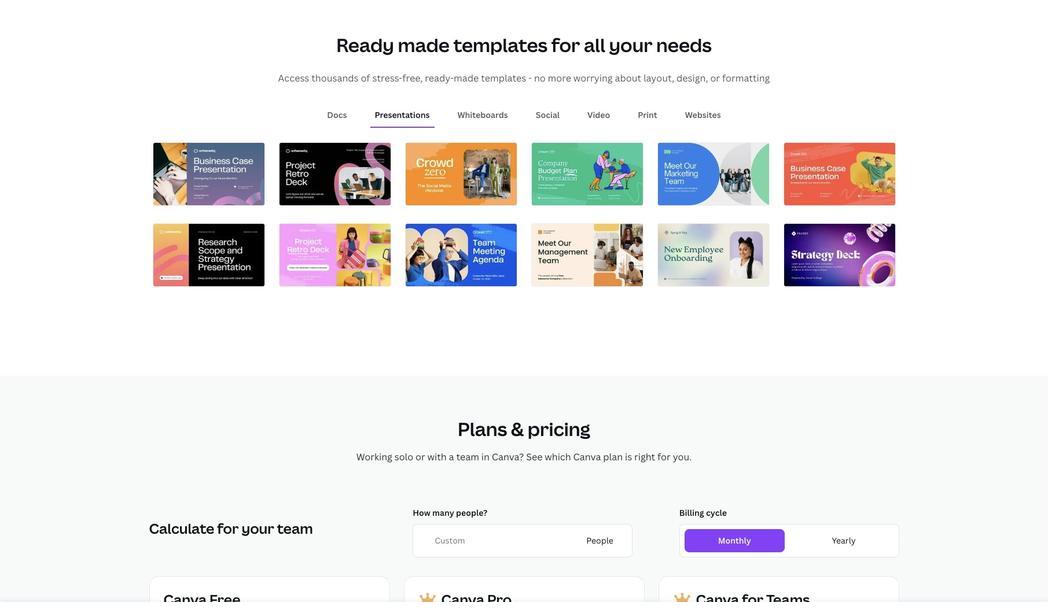 Task type: locate. For each thing, give the bounding box(es) containing it.
1 horizontal spatial or
[[710, 71, 720, 84]]

-
[[528, 71, 532, 84]]

team
[[456, 451, 479, 463]]

0 vertical spatial made
[[398, 32, 450, 57]]

for left the all
[[551, 32, 580, 57]]

or
[[710, 71, 720, 84], [416, 451, 425, 463]]

docs
[[327, 109, 347, 120]]

thousands
[[311, 71, 359, 84]]

social
[[536, 109, 560, 120]]

a
[[449, 451, 454, 463]]

social button
[[531, 104, 564, 126]]

needs
[[656, 32, 712, 57]]

0 horizontal spatial or
[[416, 451, 425, 463]]

about
[[615, 71, 641, 84]]

formatting
[[722, 71, 770, 84]]

access thousands of stress-free, ready-made templates - no more worrying about layout, design, or formatting
[[278, 71, 770, 84]]

templates
[[453, 32, 548, 57], [481, 71, 526, 84]]

websites button
[[680, 104, 726, 126]]

or right design,
[[710, 71, 720, 84]]

video
[[587, 109, 610, 120]]

made up free,
[[398, 32, 450, 57]]

working solo or with a team in canva? see which canva plan is right for you.
[[356, 451, 692, 463]]

purple gradient 3d strategy deck business presentation image
[[784, 224, 895, 287]]

presentations button
[[370, 104, 434, 126]]

right
[[634, 451, 655, 463]]

websites
[[685, 109, 721, 120]]

docs button
[[323, 104, 352, 126]]

made
[[398, 32, 450, 57], [454, 71, 479, 84]]

with
[[427, 451, 447, 463]]

working
[[356, 451, 392, 463]]

0 horizontal spatial for
[[551, 32, 580, 57]]

business case presentation in bright red cobalt bright green chic photocentric frames style image
[[784, 143, 895, 205]]

stress-
[[372, 71, 402, 84]]

worrying
[[573, 71, 613, 84]]

made up whiteboards
[[454, 71, 479, 84]]

1 horizontal spatial made
[[454, 71, 479, 84]]

0 horizontal spatial made
[[398, 32, 450, 57]]

for left you.
[[657, 451, 671, 463]]

templates up access thousands of stress-free, ready-made templates - no more worrying about layout, design, or formatting
[[453, 32, 548, 57]]

induction and onboarding talking presentation in beige dark green lilac simple vibrant minimalism style image
[[658, 224, 769, 287]]

no
[[534, 71, 546, 84]]

1 horizontal spatial for
[[657, 451, 671, 463]]

canva
[[573, 451, 601, 463]]

print
[[638, 109, 657, 120]]

or right "solo"
[[416, 451, 425, 463]]

company budget plan presentation in bright red cobalt bright green chic photocentric frames style image
[[532, 143, 643, 205]]

for
[[551, 32, 580, 57], [657, 451, 671, 463]]

templates left the -
[[481, 71, 526, 84]]

1 vertical spatial or
[[416, 451, 425, 463]]

ready made templates for all your needs
[[336, 32, 712, 57]]

team meeting agenda business presentation in bright red cobalt bright green chic photocentric frames style image
[[405, 224, 516, 287]]

print button
[[633, 104, 662, 126]]



Task type: vqa. For each thing, say whether or not it's contained in the screenshot.
the 'is' at the right bottom of page
yes



Task type: describe. For each thing, give the bounding box(es) containing it.
pricing
[[528, 416, 590, 441]]

plans
[[458, 416, 507, 441]]

ready
[[336, 32, 394, 57]]

&
[[511, 416, 524, 441]]

ready-
[[425, 71, 454, 84]]

social media style guide presentation in bright red cobalt bright green chic photocentric frames style image
[[405, 143, 516, 205]]

more
[[548, 71, 571, 84]]

free,
[[402, 71, 423, 84]]

1 vertical spatial templates
[[481, 71, 526, 84]]

your
[[609, 32, 653, 57]]

design,
[[676, 71, 708, 84]]

which
[[545, 451, 571, 463]]

whiteboards button
[[453, 104, 513, 126]]

all
[[584, 32, 605, 57]]

0 vertical spatial for
[[551, 32, 580, 57]]

0 vertical spatial or
[[710, 71, 720, 84]]

see
[[526, 451, 542, 463]]

access
[[278, 71, 309, 84]]

solo
[[394, 451, 413, 463]]

in
[[481, 451, 490, 463]]

0 vertical spatial templates
[[453, 32, 548, 57]]

plans & pricing
[[458, 416, 590, 441]]

project retro business presentation in black and white neon pink turquoise bold gradient style image
[[279, 143, 390, 205]]

1 vertical spatial made
[[454, 71, 479, 84]]

business case presentation in black and white neon pink turquoise bold gradient style image
[[153, 143, 264, 205]]

meet the management team presentation in orange light orange friendly professional style image
[[532, 224, 643, 287]]

you.
[[673, 451, 692, 463]]

plan
[[603, 451, 623, 463]]

1 vertical spatial for
[[657, 451, 671, 463]]

presentations
[[375, 109, 430, 120]]

meet the marketing team presentation in blue green grey friendly professional style image
[[658, 143, 769, 205]]

of
[[361, 71, 370, 84]]

whiteboards
[[457, 109, 508, 120]]

project retro business presentation in bright red cobalt bright green chic photocentric frames style image
[[279, 224, 390, 287]]

research scope and strategy presentation in black and white neon pink turquoise bold gradient style image
[[153, 224, 264, 287]]

canva?
[[492, 451, 524, 463]]

video button
[[583, 104, 615, 126]]

is
[[625, 451, 632, 463]]

layout,
[[643, 71, 674, 84]]



